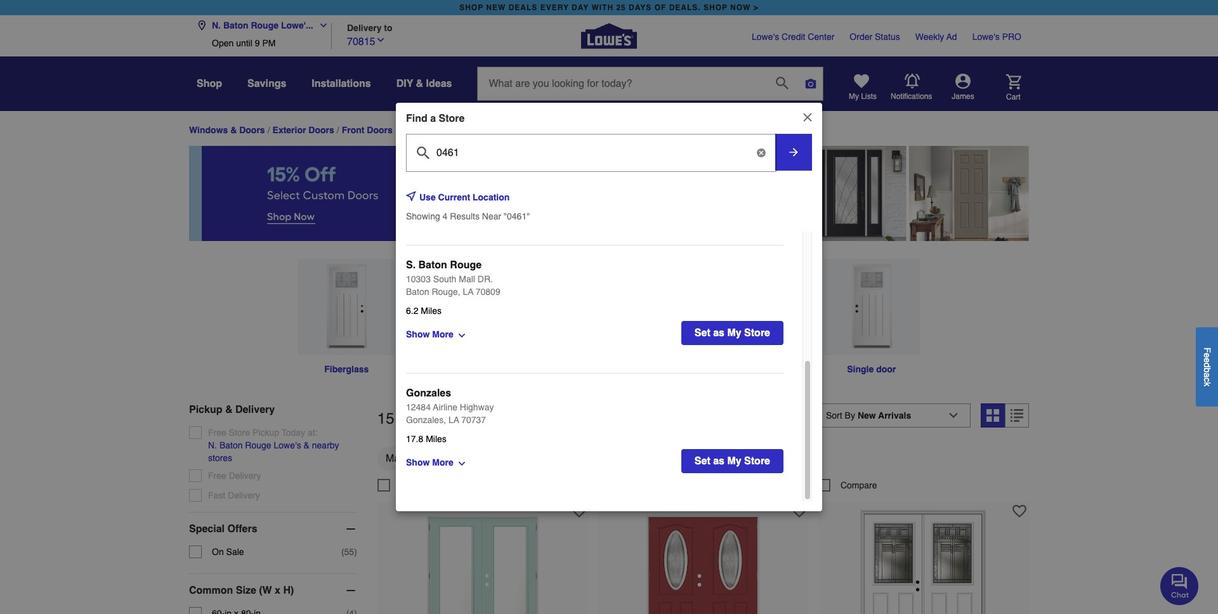 Task type: vqa. For each thing, say whether or not it's contained in the screenshot.
chevron right image associated with Under Cabinet Lighting
no



Task type: locate. For each thing, give the bounding box(es) containing it.
set as my store right all
[[695, 456, 770, 467]]

door right double
[[574, 410, 608, 428]]

list view image
[[1011, 409, 1023, 422]]

left-
[[729, 364, 748, 374]]

miles right 17.8
[[426, 434, 447, 444]]

chevron down image
[[313, 20, 328, 30], [375, 35, 385, 45]]

steel up gonzales on the left bottom of the page
[[441, 364, 462, 374]]

grid view image
[[987, 409, 999, 422]]

chevron down image down to
[[375, 35, 385, 45]]

pickup up stores
[[189, 404, 222, 415]]

2 vertical spatial my
[[727, 456, 741, 467]]

show more down 6.2 miles at left
[[406, 329, 453, 339]]

70809
[[476, 287, 500, 297]]

common size (w x h) button
[[189, 574, 357, 607]]

1 shop from the left
[[459, 3, 484, 12]]

c
[[1202, 377, 1212, 382]]

1 vertical spatial set as my store button
[[681, 449, 784, 473]]

installations
[[312, 78, 371, 89]]

1 free from the top
[[208, 428, 226, 438]]

0 vertical spatial front
[[342, 125, 364, 135]]

front
[[342, 125, 364, 135], [612, 410, 651, 428]]

doors down installations 'button'
[[367, 125, 393, 135]]

( 55 )
[[341, 547, 357, 557]]

1 horizontal spatial la
[[463, 287, 473, 297]]

1 set as my store button from the top
[[681, 321, 784, 345]]

delivery up fast delivery
[[229, 471, 261, 481]]

0 vertical spatial more
[[432, 329, 453, 339]]

2 heart outline image from the left
[[1012, 504, 1026, 518]]

exterior doors link
[[273, 125, 334, 135]]

a up k
[[1202, 372, 1212, 377]]

1 horizontal spatial chevron down image
[[375, 35, 385, 45]]

lowe's left credit
[[752, 32, 779, 42]]

miles for s. baton rouge
[[421, 306, 442, 316]]

1 vertical spatial miles
[[426, 434, 447, 444]]

rouge for n. baton rouge lowe's & nearby stores
[[245, 440, 271, 450]]

0 vertical spatial miles
[[421, 306, 442, 316]]

right-hand inswing link
[[609, 259, 714, 375]]

my for gonzales
[[727, 456, 741, 467]]

set as my store up left-
[[695, 327, 770, 339]]

0 horizontal spatial shop
[[459, 3, 484, 12]]

now
[[730, 3, 751, 12]]

1 inswing from the left
[[670, 364, 703, 374]]

lowe's for lowe's credit center
[[752, 32, 779, 42]]

lowe's home improvement lists image
[[854, 74, 869, 89]]

miles right 6.2
[[421, 306, 442, 316]]

free for free store pickup today at:
[[208, 428, 226, 438]]

as for s. baton rouge
[[713, 327, 725, 339]]

1 horizontal spatial door
[[876, 364, 896, 374]]

2 vertical spatial rouge
[[245, 440, 271, 450]]

more down 6.2 miles at left
[[432, 329, 453, 339]]

1 heart outline image from the left
[[572, 504, 586, 518]]

n. inside n. baton rouge lowe's & nearby stores
[[208, 440, 217, 450]]

show down 17.8
[[406, 457, 430, 467]]

None search field
[[477, 67, 824, 112]]

2 hand from the left
[[748, 364, 769, 374]]

n. right location image
[[212, 20, 221, 30]]

free for free delivery
[[208, 471, 226, 481]]

1 show more from the top
[[406, 329, 453, 339]]

0 horizontal spatial door
[[574, 410, 608, 428]]

1 horizontal spatial shop
[[704, 3, 728, 12]]

as
[[713, 327, 725, 339], [713, 456, 725, 467]]

list box
[[377, 446, 1029, 479]]

store
[[439, 113, 465, 124], [744, 327, 770, 339], [229, 428, 250, 438], [744, 456, 770, 467]]

& for windows
[[230, 125, 237, 135]]

more
[[432, 329, 453, 339], [432, 457, 453, 467]]

1 / from the left
[[268, 125, 270, 136]]

& inside windows & doors / exterior doors / front doors
[[230, 125, 237, 135]]

1 horizontal spatial heart outline image
[[1012, 504, 1026, 518]]

chevron down image left the delivery to on the left of page
[[313, 20, 328, 30]]

2 shop from the left
[[704, 3, 728, 12]]

show down 6.2
[[406, 329, 430, 339]]

& right diy
[[416, 78, 423, 89]]

inswing right left-
[[771, 364, 805, 374]]

rouge for s. baton rouge 10303 south mall dr. baton rouge, la 70809
[[450, 259, 482, 271]]

my right all
[[727, 456, 741, 467]]

s. baton rouge 10303 south mall dr. baton rouge, la 70809
[[406, 259, 500, 297]]

savings button
[[247, 72, 286, 95]]

more left close circle filled icon at the left bottom
[[432, 457, 453, 467]]

james
[[952, 92, 974, 101]]

2 set as my store from the top
[[695, 456, 770, 467]]

1 horizontal spatial inswing
[[771, 364, 805, 374]]

0 horizontal spatial front
[[342, 125, 364, 135]]

1000540151 element
[[377, 479, 437, 491]]

0 vertical spatial la
[[463, 287, 473, 297]]

2 show more from the top
[[406, 457, 453, 467]]

e up b
[[1202, 358, 1212, 363]]

set right all
[[695, 456, 710, 467]]

2 / from the left
[[337, 125, 339, 136]]

1 horizontal spatial lowe's
[[752, 32, 779, 42]]

doors right exterior
[[309, 125, 334, 135]]

all
[[669, 453, 680, 464]]

>
[[754, 3, 759, 12]]

0 vertical spatial as
[[713, 327, 725, 339]]

1 vertical spatial more
[[432, 457, 453, 467]]

show for s. baton rouge
[[406, 329, 430, 339]]

rouge up mall
[[450, 259, 482, 271]]

0 vertical spatial set as my store button
[[681, 321, 784, 345]]

order status link
[[850, 30, 900, 43]]

highway
[[460, 402, 494, 412]]

0 vertical spatial pickup
[[189, 404, 222, 415]]

0 horizontal spatial hand
[[646, 364, 667, 374]]

hand
[[646, 364, 667, 374], [748, 364, 769, 374]]

pickup up n. baton rouge lowe's & nearby stores
[[253, 428, 279, 438]]

every
[[540, 3, 569, 12]]

& right "windows" at left
[[230, 125, 237, 135]]

1 as from the top
[[713, 327, 725, 339]]

miles
[[421, 306, 442, 316], [426, 434, 447, 444]]

1 horizontal spatial hand
[[748, 364, 769, 374]]

mall
[[459, 274, 475, 284]]

1 horizontal spatial pickup
[[253, 428, 279, 438]]

door
[[876, 364, 896, 374], [574, 410, 608, 428]]

list box containing material:
[[377, 446, 1029, 479]]

n. up stores
[[208, 440, 217, 450]]

set as my store for s. baton rouge
[[695, 327, 770, 339]]

n. for n. baton rouge lowe's & nearby stores
[[208, 440, 217, 450]]

12484
[[406, 402, 431, 412]]

1 vertical spatial front
[[612, 410, 651, 428]]

advertisement region
[[189, 146, 1029, 244]]

0 vertical spatial my
[[849, 92, 859, 101]]

free down stores
[[208, 471, 226, 481]]

on sale
[[212, 547, 244, 557]]

1 more from the top
[[432, 329, 453, 339]]

results
[[450, 211, 480, 221]]

n. for n. baton rouge lowe'...
[[212, 20, 221, 30]]

1 vertical spatial rouge
[[450, 259, 482, 271]]

1 set as my store from the top
[[695, 327, 770, 339]]

1 horizontal spatial front
[[612, 410, 651, 428]]

la left in at bottom left
[[448, 415, 459, 425]]

show more for s. baton rouge
[[406, 329, 453, 339]]

1 set from the top
[[695, 327, 710, 339]]

center
[[808, 32, 834, 42]]

status
[[875, 32, 900, 42]]

1 vertical spatial door
[[574, 410, 608, 428]]

0 horizontal spatial heart outline image
[[572, 504, 586, 518]]

set as my store for gonzales
[[695, 456, 770, 467]]

1 vertical spatial my
[[727, 327, 741, 339]]

rouge inside n. baton rouge lowe's & nearby stores
[[245, 440, 271, 450]]

free
[[208, 428, 226, 438], [208, 471, 226, 481]]

special offers
[[189, 523, 257, 535]]

e up d
[[1202, 353, 1212, 358]]

0 vertical spatial set
[[695, 327, 710, 339]]

2 show from the top
[[406, 457, 430, 467]]

airline
[[433, 402, 457, 412]]

find
[[406, 113, 427, 124]]

1 vertical spatial free
[[208, 471, 226, 481]]

deals.
[[669, 3, 701, 12]]

baton down 10303
[[406, 287, 429, 297]]

shop
[[459, 3, 484, 12], [704, 3, 728, 12]]

0 vertical spatial rouge
[[251, 20, 279, 30]]

0 vertical spatial chevron down image
[[313, 20, 328, 30]]

clear
[[644, 453, 667, 464]]

doors up all
[[655, 410, 699, 428]]

0 vertical spatial door
[[876, 364, 896, 374]]

savings
[[247, 78, 286, 89]]

until
[[236, 38, 252, 48]]

f e e d b a c k button
[[1196, 327, 1218, 406]]

right-
[[620, 364, 646, 374]]

0 horizontal spatial inswing
[[670, 364, 703, 374]]

today
[[282, 428, 305, 438]]

show more down 17.8 miles
[[406, 457, 453, 467]]

diy & ideas button
[[396, 72, 452, 95]]

1 vertical spatial n.
[[208, 440, 217, 450]]

hand inside 'link'
[[646, 364, 667, 374]]

1 vertical spatial a
[[1202, 372, 1212, 377]]

2 as from the top
[[713, 456, 725, 467]]

to
[[384, 23, 392, 33]]

1 vertical spatial show more
[[406, 457, 453, 467]]

steel
[[441, 364, 462, 374], [477, 410, 514, 428], [427, 453, 452, 464]]

1 horizontal spatial /
[[337, 125, 339, 136]]

front down "installations" on the left of the page
[[342, 125, 364, 135]]

& up free store pickup today at:
[[225, 404, 232, 415]]

delivery up the 70815
[[347, 23, 382, 33]]

my up left-
[[727, 327, 741, 339]]

steel left close circle filled icon at the left bottom
[[427, 453, 452, 464]]

shop left now
[[704, 3, 728, 12]]

baton up stores
[[219, 440, 243, 450]]

1 hand from the left
[[646, 364, 667, 374]]

70737
[[461, 415, 486, 425]]

my
[[849, 92, 859, 101], [727, 327, 741, 339], [727, 456, 741, 467]]

1 horizontal spatial a
[[1202, 372, 1212, 377]]

steel link
[[399, 259, 504, 375]]

inswing left left-
[[670, 364, 703, 374]]

/ left exterior
[[268, 125, 270, 136]]

h)
[[283, 585, 294, 596]]

special offers button
[[189, 513, 357, 546]]

a inside 'f e e d b a c k' "button"
[[1202, 372, 1212, 377]]

0 horizontal spatial la
[[448, 415, 459, 425]]

lowe's down today
[[274, 440, 301, 450]]

/ left front doors link
[[337, 125, 339, 136]]

baton up south
[[418, 259, 447, 271]]

2 e from the top
[[1202, 358, 1212, 363]]

my for s. baton rouge
[[727, 327, 741, 339]]

set as my store button up left-
[[681, 321, 784, 345]]

front up clear
[[612, 410, 651, 428]]

rouge down free store pickup today at:
[[245, 440, 271, 450]]

1 vertical spatial set as my store
[[695, 456, 770, 467]]

0 vertical spatial show
[[406, 329, 430, 339]]

0 horizontal spatial chevron down image
[[313, 20, 328, 30]]

set as my store button right all
[[681, 449, 784, 473]]

la
[[463, 287, 473, 297], [448, 415, 459, 425]]

rouge inside s. baton rouge 10303 south mall dr. baton rouge, la 70809
[[450, 259, 482, 271]]

shop left new
[[459, 3, 484, 12]]

diy & ideas
[[396, 78, 452, 89]]

baton inside n. baton rouge lowe's & nearby stores
[[219, 440, 243, 450]]

steel right in at bottom left
[[477, 410, 514, 428]]

rouge up pm
[[251, 20, 279, 30]]

2 free from the top
[[208, 471, 226, 481]]

1 vertical spatial steel
[[477, 410, 514, 428]]

1 vertical spatial pickup
[[253, 428, 279, 438]]

set for gonzales
[[695, 456, 710, 467]]

e
[[1202, 353, 1212, 358], [1202, 358, 1212, 363]]

1 vertical spatial set
[[695, 456, 710, 467]]

lowe's home improvement notification center image
[[905, 74, 920, 89]]

0 horizontal spatial lowe's
[[274, 440, 301, 450]]

set
[[695, 327, 710, 339], [695, 456, 710, 467]]

0 vertical spatial show more
[[406, 329, 453, 339]]

heart outline image
[[792, 504, 806, 518]]

)
[[354, 547, 357, 557]]

1 vertical spatial show
[[406, 457, 430, 467]]

2 set from the top
[[695, 456, 710, 467]]

inswing for left-hand inswing
[[771, 364, 805, 374]]

0 vertical spatial n.
[[212, 20, 221, 30]]

chat invite button image
[[1160, 567, 1199, 605]]

door right single
[[876, 364, 896, 374]]

2 set as my store button from the top
[[681, 449, 784, 473]]

0 horizontal spatial /
[[268, 125, 270, 136]]

sale
[[226, 547, 244, 557]]

lowe's left pro
[[972, 32, 1000, 42]]

my left "lists"
[[849, 92, 859, 101]]

2 more from the top
[[432, 457, 453, 467]]

2 vertical spatial steel
[[427, 453, 452, 464]]

ad
[[946, 32, 957, 42]]

0 vertical spatial steel
[[441, 364, 462, 374]]

a right find
[[430, 113, 436, 124]]

1 vertical spatial la
[[448, 415, 459, 425]]

0 vertical spatial a
[[430, 113, 436, 124]]

days
[[629, 3, 652, 12]]

la down mall
[[463, 287, 473, 297]]

heart outline image
[[572, 504, 586, 518], [1012, 504, 1026, 518]]

show
[[406, 329, 430, 339], [406, 457, 430, 467]]

chevron down image inside the n. baton rouge lowe'... button
[[313, 20, 328, 30]]

free up stores
[[208, 428, 226, 438]]

2 inswing from the left
[[771, 364, 805, 374]]

2 horizontal spatial lowe's
[[972, 32, 1000, 42]]

1 vertical spatial as
[[713, 456, 725, 467]]

1 show from the top
[[406, 329, 430, 339]]

la inside s. baton rouge 10303 south mall dr. baton rouge, la 70809
[[463, 287, 473, 297]]

chevron down image inside 70815 button
[[375, 35, 385, 45]]

0 vertical spatial set as my store
[[695, 327, 770, 339]]

inswing inside 'link'
[[670, 364, 703, 374]]

1 vertical spatial chevron down image
[[375, 35, 385, 45]]

set as my store button for s. baton rouge
[[681, 321, 784, 345]]

baton up 'open until 9 pm'
[[223, 20, 248, 30]]

windows & doors link
[[189, 125, 265, 135]]

lowe's inside n. baton rouge lowe's & nearby stores
[[274, 440, 301, 450]]

set up right-hand inswing
[[695, 327, 710, 339]]

& down at:
[[304, 440, 310, 450]]

windows & doors / exterior doors / front doors
[[189, 125, 393, 136]]

0 vertical spatial free
[[208, 428, 226, 438]]



Task type: describe. For each thing, give the bounding box(es) containing it.
camera image
[[805, 77, 817, 90]]

6.2 miles
[[406, 306, 442, 316]]

fast delivery
[[208, 490, 260, 500]]

& inside n. baton rouge lowe's & nearby stores
[[304, 440, 310, 450]]

steel inside "steel" 'link'
[[441, 364, 462, 374]]

current
[[438, 192, 470, 202]]

single door
[[847, 364, 896, 374]]

nearby
[[312, 440, 339, 450]]

windows
[[189, 125, 228, 135]]

lowe's pro link
[[972, 30, 1021, 43]]

4
[[443, 211, 448, 221]]

location
[[473, 192, 510, 202]]

wood link
[[504, 259, 609, 375]]

set for s. baton rouge
[[695, 327, 710, 339]]

k
[[1202, 382, 1212, 386]]

close circle filled image
[[457, 455, 464, 462]]

& for pickup
[[225, 404, 232, 415]]

d
[[1202, 363, 1212, 368]]

steel inside list box
[[427, 453, 452, 464]]

lowe's credit center
[[752, 32, 834, 42]]

free store pickup today at:
[[208, 428, 318, 438]]

gonzales link
[[406, 386, 451, 401]]

lowe's for lowe's pro
[[972, 32, 1000, 42]]

0 horizontal spatial pickup
[[189, 404, 222, 415]]

"0461"
[[504, 211, 530, 221]]

miles for gonzales
[[426, 434, 447, 444]]

order
[[850, 32, 872, 42]]

material: steel
[[386, 453, 452, 464]]

gonzales,
[[406, 415, 446, 425]]

inswing for right-hand inswing
[[670, 364, 703, 374]]

order status
[[850, 32, 900, 42]]

gonzales 12484 airline highway gonzales, la 70737
[[406, 388, 494, 425]]

n. baton rouge lowe'...
[[212, 20, 313, 30]]

17.8 miles
[[406, 434, 447, 444]]

single door link
[[819, 259, 924, 375]]

lowe's home improvement cart image
[[1006, 74, 1021, 89]]

shop
[[197, 78, 222, 89]]

hand for right-
[[646, 364, 667, 374]]

weekly ad link
[[915, 30, 957, 43]]

deals
[[509, 3, 538, 12]]

clear all button
[[643, 446, 681, 471]]

more for s. baton rouge
[[432, 329, 453, 339]]

55
[[344, 547, 354, 557]]

6.2
[[406, 306, 418, 316]]

lists
[[861, 92, 877, 101]]

location image
[[197, 20, 207, 30]]

credit
[[782, 32, 805, 42]]

exterior
[[273, 125, 306, 135]]

right-hand inswing
[[620, 364, 703, 374]]

dr.
[[478, 274, 493, 284]]

front inside windows & doors / exterior doors / front doors
[[342, 125, 364, 135]]

cart
[[1006, 92, 1021, 101]]

Zip Code, City, State or Store # text field
[[411, 140, 770, 159]]

open
[[212, 38, 234, 48]]

size
[[236, 585, 256, 596]]

offers
[[227, 523, 257, 535]]

find a store
[[406, 113, 465, 124]]

shop new deals every day with 25 days of deals. shop now >
[[459, 3, 759, 12]]

near
[[482, 211, 501, 221]]

shop button
[[197, 72, 222, 95]]

more for gonzales
[[432, 457, 453, 467]]

front doors link
[[342, 125, 393, 135]]

minus image
[[344, 584, 357, 597]]

in
[[461, 410, 473, 428]]

lowe's pro
[[972, 32, 1021, 42]]

gonzales
[[406, 388, 451, 399]]

new
[[486, 3, 506, 12]]

baton for n. baton rouge lowe's & nearby stores
[[219, 440, 243, 450]]

lowe's home improvement logo image
[[581, 8, 637, 64]]

(
[[341, 547, 344, 557]]

compare
[[841, 480, 877, 490]]

left-hand inswing link
[[714, 259, 819, 375]]

baton for s. baton rouge 10303 south mall dr. baton rouge, la 70809
[[418, 259, 447, 271]]

open until 9 pm
[[212, 38, 276, 48]]

day
[[572, 3, 589, 12]]

as for gonzales
[[713, 456, 725, 467]]

rouge for n. baton rouge lowe'...
[[251, 20, 279, 30]]

rouge,
[[432, 287, 460, 297]]

shop new deals every day with 25 days of deals. shop now > link
[[457, 0, 761, 15]]

use current location
[[419, 192, 510, 202]]

delivery down the free delivery
[[228, 490, 260, 500]]

cart button
[[988, 74, 1021, 102]]

f e e d b a c k
[[1202, 347, 1212, 386]]

n. baton rouge lowe's & nearby stores button
[[208, 439, 357, 464]]

free delivery
[[208, 471, 261, 481]]

minus image
[[344, 523, 357, 535]]

b
[[1202, 368, 1212, 372]]

Search Query text field
[[478, 67, 766, 100]]

baton for n. baton rouge lowe'...
[[223, 20, 248, 30]]

& for diy
[[416, 78, 423, 89]]

delivery to
[[347, 23, 392, 33]]

showing
[[406, 211, 440, 221]]

set as my store button for gonzales
[[681, 449, 784, 473]]

15
[[377, 410, 394, 428]]

door inside "single door" "link"
[[876, 364, 896, 374]]

pro
[[1002, 32, 1021, 42]]

hand for left-
[[748, 364, 769, 374]]

delivery up free store pickup today at:
[[235, 404, 275, 415]]

diy
[[396, 78, 413, 89]]

of
[[654, 3, 666, 12]]

arrow right image
[[787, 146, 800, 159]]

1 e from the top
[[1202, 353, 1212, 358]]

common
[[189, 585, 233, 596]]

la inside gonzales 12484 airline highway gonzales, la 70737
[[448, 415, 459, 425]]

show for gonzales
[[406, 457, 430, 467]]

0 horizontal spatial a
[[430, 113, 436, 124]]

clear all
[[644, 453, 680, 464]]

stores
[[208, 453, 232, 463]]

1001448674 element
[[818, 479, 877, 491]]

common size (w x h)
[[189, 585, 294, 596]]

s. baton rouge link
[[406, 258, 482, 273]]

fast
[[208, 490, 225, 500]]

fiberglass link
[[294, 259, 399, 375]]

lowe'...
[[281, 20, 313, 30]]

ideas
[[426, 78, 452, 89]]

s.
[[406, 259, 416, 271]]

n. baton rouge lowe'... button
[[197, 13, 334, 38]]

close image
[[801, 111, 814, 124]]

search image
[[776, 76, 789, 89]]

doors left exterior
[[239, 125, 265, 135]]

gps image
[[406, 191, 416, 201]]

double
[[518, 410, 569, 428]]

show more for gonzales
[[406, 457, 453, 467]]

use current location button
[[419, 183, 530, 211]]

products
[[399, 410, 457, 428]]



